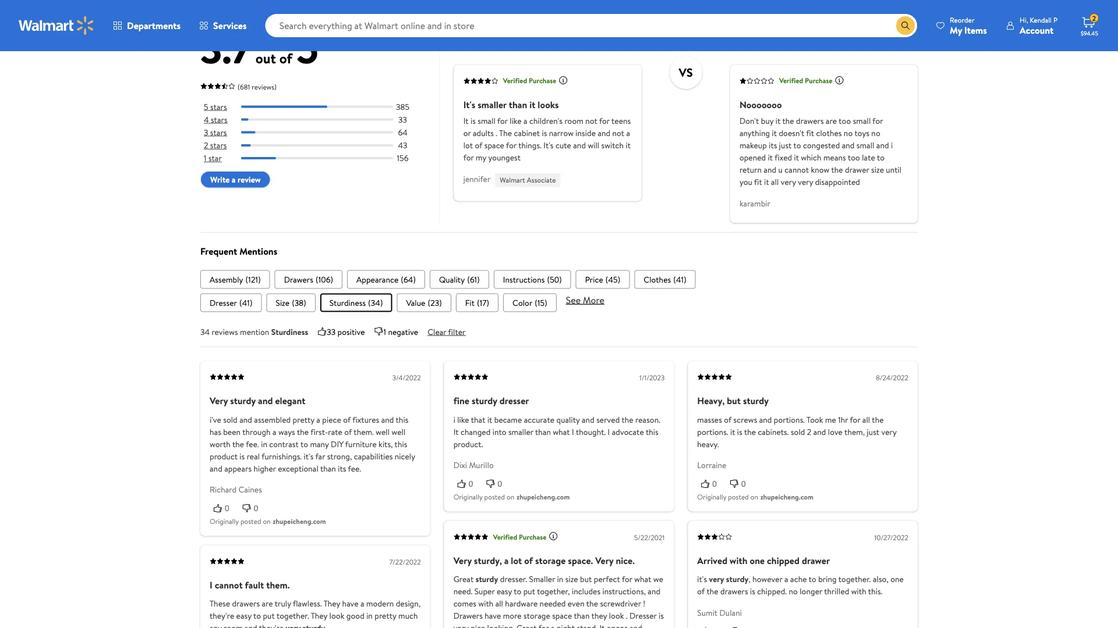 Task type: locate. For each thing, give the bounding box(es) containing it.
also,
[[873, 574, 889, 586]]

1 look from the left
[[329, 611, 344, 622]]

put for drawers
[[263, 611, 275, 622]]

stars right 4
[[211, 114, 227, 125]]

1 horizontal spatial space
[[552, 611, 572, 622]]

2 vertical spatial this
[[395, 439, 407, 450]]

it right buy
[[776, 115, 781, 127]]

late
[[862, 152, 875, 163]]

size inside nooooooo don't buy it the drawers are too small for anything it doesn't fit clothes no toys no makeup its just to congested and small and i opened it fixed it which means too late to return and u cannot know the drawer size until you fit it all very very disappointed
[[871, 164, 884, 175]]

verified purchase for the
[[779, 76, 832, 86]]

this
[[396, 414, 408, 426], [646, 426, 658, 438], [395, 439, 407, 450]]

2 down took
[[807, 426, 811, 438]]

34
[[200, 326, 210, 338]]

opened
[[740, 152, 766, 163]]

it right fixed
[[794, 152, 799, 163]]

the
[[782, 115, 794, 127], [831, 164, 843, 175], [622, 414, 633, 426], [872, 414, 884, 426], [297, 426, 309, 438], [744, 426, 756, 438], [232, 439, 244, 450], [707, 587, 718, 598], [586, 599, 598, 610]]

0 vertical spatial it
[[463, 115, 469, 127]]

2 for 2 stars
[[204, 140, 208, 151]]

through
[[242, 426, 271, 438]]

1 vertical spatial lot
[[511, 555, 522, 568]]

but inside dresser. smaller in size but perfect for what we need.  super easy to put together,  includes instructions, and comes with all hardware needed even the screwdriver  ! drawers have more storage space than they look . dresser is very nice looking.  great for a night stand.  it opens
[[580, 574, 592, 586]]

it down screws
[[730, 426, 735, 438]]

than down far
[[320, 463, 336, 475]]

it inside 'i like that it became accurate quality and served the reason. it changed into smaller than what i thought. i advocate this product.'
[[453, 426, 459, 438]]

2 horizontal spatial it
[[599, 623, 605, 629]]

2 progress bar from the top
[[241, 119, 393, 121]]

0 horizontal spatial dresser
[[210, 297, 237, 309]]

it inside 'i like that it became accurate quality and served the reason. it changed into smaller than what i thought. i advocate this product.'
[[487, 414, 492, 426]]

clear filter button
[[428, 326, 466, 338]]

1 horizontal spatial originally posted on zhupeicheng.com
[[453, 492, 570, 502]]

1 horizontal spatial review
[[542, 31, 568, 44]]

in inside the i've sold and assembled pretty a piece of fixtures and this has been through a ways the first-rate of them. well well worth the fee. in contrast to many diy furniture kits, this product is real furnishings. it's far strong, capabilities nicely and appears higher exceptional than its fee.
[[261, 439, 267, 450]]

1 horizontal spatial not
[[612, 127, 624, 139]]

like inside it's smaller than it looks it is small for like a children's room not for teens or adults . the cabinet is narrow inside and not a lot of space for things. it's cute and will switch it for my youngest
[[510, 115, 522, 127]]

all inside masses of screws and portions. took me 1hr for all the portions. it is the cabinets. sold 2 and love them, just very heavy.
[[862, 414, 870, 426]]

list item right (45)
[[634, 270, 696, 289]]

sturdiness
[[330, 297, 366, 309], [271, 326, 308, 338]]

progress bar
[[241, 106, 393, 108], [241, 119, 393, 121], [241, 131, 393, 134], [241, 144, 393, 147], [241, 157, 393, 160]]

2 look from the left
[[609, 611, 624, 622]]

0 horizontal spatial look
[[329, 611, 344, 622]]

it up or
[[463, 115, 469, 127]]

i inside 'i like that it became accurate quality and served the reason. it changed into smaller than what i thought. i advocate this product.'
[[453, 414, 455, 426]]

drawers down it's very sturdy
[[720, 587, 748, 598]]

of up sumit
[[697, 587, 705, 598]]

Search search field
[[265, 14, 917, 37]]

and up thought.
[[582, 414, 594, 426]]

than inside the i've sold and assembled pretty a piece of fixtures and this has been through a ways the first-rate of them. well well worth the fee. in contrast to many diy furniture kits, this product is real furnishings. it's far strong, capabilities nicely and appears higher exceptional than its fee.
[[320, 463, 336, 475]]

is down we
[[659, 611, 664, 622]]

2 horizontal spatial no
[[871, 127, 880, 139]]

with
[[730, 555, 747, 568], [851, 587, 866, 598], [478, 599, 493, 610]]

fault
[[245, 579, 264, 592]]

1 horizontal spatial just
[[867, 426, 879, 438]]

for right 1hr
[[850, 414, 860, 426]]

sold inside the i've sold and assembled pretty a piece of fixtures and this has been through a ways the first-rate of them. well well worth the fee. in contrast to many diy furniture kits, this product is real furnishings. it's far strong, capabilities nicely and appears higher exceptional than its fee.
[[223, 414, 237, 426]]

4 stars
[[204, 114, 227, 125]]

first-
[[311, 426, 328, 438]]

0 horizontal spatial drawer
[[802, 555, 830, 568]]

i've sold and assembled pretty a piece of fixtures and this has been through a ways the first-rate of them. well well worth the fee. in contrast to many diy furniture kits, this product is real furnishings. it's far strong, capabilities nicely and appears higher exceptional than its fee.
[[210, 414, 415, 475]]

. inside dresser. smaller in size but perfect for what we need.  super easy to put together,  includes instructions, and comes with all hardware needed even the screwdriver  ! drawers have more storage space than they look . dresser is very nice looking.  great for a night stand.  it opens
[[626, 611, 628, 622]]

of inside it's smaller than it looks it is small for like a children's room not for teens or adults . the cabinet is narrow inside and not a lot of space for things. it's cute and will switch it for my youngest
[[475, 140, 482, 151]]

it
[[529, 98, 535, 111], [776, 115, 781, 127], [772, 127, 777, 139], [626, 140, 631, 151], [768, 152, 773, 163], [794, 152, 799, 163], [764, 176, 769, 188], [487, 414, 492, 426], [730, 426, 735, 438]]

than inside it's smaller than it looks it is small for like a children's room not for teens or adults . the cabinet is narrow inside and not a lot of space for things. it's cute and will switch it for my youngest
[[509, 98, 527, 111]]

very sturdy and elegant
[[210, 395, 305, 408]]

drawers down i cannot fault them. on the left bottom of the page
[[232, 599, 260, 610]]

0 horizontal spatial what
[[553, 426, 570, 438]]

color
[[513, 297, 532, 309]]

great up need.
[[453, 574, 474, 586]]

very sturdy,  a lot of storage space.  very nice.
[[453, 555, 635, 568]]

0 horizontal spatial one
[[750, 555, 765, 568]]

easy down dresser.
[[497, 587, 512, 598]]

0 vertical spatial positive
[[508, 31, 539, 44]]

too
[[839, 115, 851, 127], [848, 152, 860, 163]]

sturdy
[[230, 395, 256, 408], [472, 395, 497, 408], [743, 395, 769, 408], [476, 574, 498, 586], [726, 574, 749, 586]]

jennifer
[[463, 173, 491, 184]]

1 horizontal spatial i
[[891, 140, 893, 151]]

1 horizontal spatial most
[[730, 31, 751, 44]]

1 horizontal spatial 2
[[807, 426, 811, 438]]

1 vertical spatial together.
[[277, 611, 309, 622]]

to down fault
[[253, 611, 261, 622]]

great sturdy
[[453, 574, 498, 586]]

1 vertical spatial with
[[851, 587, 866, 598]]

we
[[653, 574, 663, 586]]

bring
[[818, 574, 837, 586]]

verified up nooooooo
[[779, 76, 803, 86]]

put inside these drawers are truly flawless. they have a modern design, they're easy to put together. they look good in pretty much any room and they're
[[263, 611, 275, 622]]

1 vertical spatial put
[[263, 611, 275, 622]]

0 vertical spatial drawers
[[796, 115, 824, 127]]

1 horizontal spatial sturdiness
[[330, 297, 366, 309]]

walmart image
[[19, 16, 94, 35]]

vs
[[679, 64, 693, 81]]

than inside 'i like that it became accurate quality and served the reason. it changed into smaller than what i thought. i advocate this product.'
[[535, 426, 551, 438]]

0 vertical spatial .
[[496, 127, 497, 139]]

arrived with one chipped drawer
[[697, 555, 830, 568]]

is inside , however a ache to bring together. also, one of the drawers is chipped. no longer thrilled with this.
[[750, 587, 755, 598]]

see more list
[[200, 294, 918, 312]]

verified up sturdy,
[[493, 532, 517, 542]]

it's down arrived at the right of the page
[[697, 574, 707, 586]]

0 horizontal spatial verified purchase information image
[[549, 532, 558, 542]]

originally posted on zhupeicheng.com for sturdy
[[697, 492, 814, 502]]

storage up "smaller"
[[535, 555, 566, 568]]

on for dresser
[[507, 492, 514, 502]]

room inside these drawers are truly flawless. they have a modern design, they're easy to put together. they look good in pretty much any room and they're
[[224, 623, 243, 629]]

1 horizontal spatial size
[[871, 164, 884, 175]]

lot down or
[[463, 140, 473, 151]]

drawers inside dresser. smaller in size but perfect for what we need.  super easy to put together,  includes instructions, and comes with all hardware needed even the screwdriver  ! drawers have more storage space than they look . dresser is very nice looking.  great for a night stand.  it opens
[[453, 611, 483, 622]]

list item up "color (15)"
[[494, 270, 571, 289]]

in right good in the left of the page
[[366, 611, 373, 622]]

list item containing value
[[397, 294, 451, 312]]

fit up congested
[[806, 127, 814, 139]]

1 progress bar from the top
[[241, 106, 393, 108]]

5 stars
[[204, 101, 227, 112]]

list item containing size
[[266, 294, 316, 312]]

1 vertical spatial one
[[891, 574, 904, 586]]

progress bar for 43
[[241, 144, 393, 147]]

1 vertical spatial too
[[848, 152, 860, 163]]

too left "late"
[[848, 152, 860, 163]]

(41) inside list
[[673, 274, 686, 285]]

pretty
[[293, 414, 314, 426], [375, 611, 396, 622]]

easy inside dresser. smaller in size but perfect for what we need.  super easy to put together,  includes instructions, and comes with all hardware needed even the screwdriver  ! drawers have more storage space than they look . dresser is very nice looking.  great for a night stand.  it opens
[[497, 587, 512, 598]]

is left real
[[240, 451, 245, 462]]

2 horizontal spatial review
[[821, 31, 847, 44]]

a left ache on the bottom
[[784, 574, 788, 586]]

in inside these drawers are truly flawless. they have a modern design, they're easy to put together. they look good in pretty much any room and they're
[[366, 611, 373, 622]]

0 horizontal spatial great
[[453, 574, 474, 586]]

1 horizontal spatial it's
[[543, 140, 554, 151]]

very inside dresser. smaller in size but perfect for what we need.  super easy to put together,  includes instructions, and comes with all hardware needed even the screwdriver  ! drawers have more storage space than they look . dresser is very nice looking.  great for a night stand.  it opens
[[453, 623, 469, 629]]

list item containing fit
[[456, 294, 499, 312]]

is down screws
[[737, 426, 742, 438]]

rate
[[328, 426, 342, 438]]

kits,
[[379, 439, 393, 450]]

0 vertical spatial like
[[510, 115, 522, 127]]

zhupeicheng.com for very sturdy and elegant
[[273, 517, 326, 527]]

0 horizontal spatial negative
[[388, 326, 418, 338]]

1 vertical spatial 1
[[384, 326, 386, 338]]

screws
[[733, 414, 757, 426]]

accurate
[[524, 414, 554, 426]]

sturdiness left (34)
[[330, 297, 366, 309]]

0 horizontal spatial pretty
[[293, 414, 314, 426]]

(41) for clothes (41)
[[673, 274, 686, 285]]

1 vertical spatial storage
[[524, 611, 550, 622]]

0 vertical spatial 33
[[398, 114, 407, 125]]

posted for dresser
[[484, 492, 505, 502]]

it's up or
[[463, 98, 475, 111]]

2 vertical spatial it
[[599, 623, 605, 629]]

1 helpful from the left
[[477, 31, 505, 44]]

review for most helpful positive review
[[542, 31, 568, 44]]

list
[[200, 270, 918, 289]]

a down teens
[[626, 127, 630, 139]]

dresser down !
[[630, 611, 657, 622]]

zhupeicheng.com for heavy, but sturdy
[[760, 492, 814, 502]]

2 horizontal spatial on
[[750, 492, 758, 502]]

cannot
[[785, 164, 809, 175], [215, 579, 243, 592]]

verified purchase up very sturdy,  a lot of storage space.  very nice.
[[493, 532, 546, 542]]

room up inside
[[565, 115, 583, 127]]

0 horizontal spatial like
[[457, 414, 469, 426]]

. inside it's smaller than it looks it is small for like a children's room not for teens or adults . the cabinet is narrow inside and not a lot of space for things. it's cute and will switch it for my youngest
[[496, 127, 497, 139]]

great inside dresser. smaller in size but perfect for what we need.  super easy to put together,  includes instructions, and comes with all hardware needed even the screwdriver  ! drawers have more storage space than they look . dresser is very nice looking.  great for a night stand.  it opens
[[516, 623, 537, 629]]

(23)
[[428, 297, 442, 309]]

with up it's very sturdy
[[730, 555, 747, 568]]

1 horizontal spatial one
[[891, 574, 904, 586]]

a right sturdy,
[[504, 555, 509, 568]]

0 horizontal spatial i
[[453, 414, 455, 426]]

1 horizontal spatial them.
[[354, 426, 374, 438]]

0 horizontal spatial room
[[224, 623, 243, 629]]

them.
[[354, 426, 374, 438], [266, 579, 290, 592]]

0 vertical spatial all
[[771, 176, 779, 188]]

and inside dresser. smaller in size but perfect for what we need.  super easy to put together,  includes instructions, and comes with all hardware needed even the screwdriver  ! drawers have more storage space than they look . dresser is very nice looking.  great for a night stand.  it opens
[[648, 587, 660, 598]]

but
[[727, 395, 741, 408], [580, 574, 592, 586]]

verified purchase information image up very sturdy,  a lot of storage space.  very nice.
[[549, 532, 558, 542]]

very
[[210, 395, 228, 408], [453, 555, 472, 568], [595, 555, 614, 568]]

this inside 'i like that it became accurate quality and served the reason. it changed into smaller than what i thought. i advocate this product.'
[[646, 426, 658, 438]]

$94.45
[[1081, 29, 1098, 37]]

1 horizontal spatial great
[[516, 623, 537, 629]]

arrived
[[697, 555, 727, 568]]

of right rate
[[344, 426, 352, 438]]

like up the
[[510, 115, 522, 127]]

1 left star
[[204, 152, 206, 164]]

1 vertical spatial drawers
[[453, 611, 483, 622]]

2 horizontal spatial posted
[[728, 492, 749, 502]]

of up my
[[475, 140, 482, 151]]

2 most from the left
[[730, 31, 751, 44]]

together. inside these drawers are truly flawless. they have a modern design, they're easy to put together. they look good in pretty much any room and they're
[[277, 611, 309, 622]]

3.7
[[200, 19, 253, 77]]

very down u
[[781, 176, 796, 188]]

drawers up doesn't
[[796, 115, 824, 127]]

1 vertical spatial size
[[565, 574, 578, 586]]

small up "adults" on the top left
[[478, 115, 495, 127]]

2 for 2
[[1092, 13, 1096, 23]]

1 vertical spatial like
[[457, 414, 469, 426]]

higher
[[254, 463, 276, 475]]

than down accurate
[[535, 426, 551, 438]]

progress bar for 33
[[241, 119, 393, 121]]

is inside masses of screws and portions. took me 1hr for all the portions. it is the cabinets. sold 2 and love them, just very heavy.
[[737, 426, 742, 438]]

don't
[[740, 115, 759, 127]]

more
[[503, 611, 522, 622]]

like left that
[[457, 414, 469, 426]]

write
[[210, 174, 230, 185]]

1 horizontal spatial are
[[826, 115, 837, 127]]

list item up (38)
[[275, 270, 342, 289]]

all up them, at the right bottom of page
[[862, 414, 870, 426]]

1 horizontal spatial drawers
[[720, 587, 748, 598]]

0 horizontal spatial helpful
[[477, 31, 505, 44]]

quality
[[439, 274, 465, 285]]

0 horizontal spatial no
[[789, 587, 798, 598]]

been
[[223, 426, 241, 438]]

drawers inside list
[[284, 274, 313, 285]]

pretty down modern
[[375, 611, 396, 622]]

doesn't
[[779, 127, 804, 139]]

33 down 385
[[398, 114, 407, 125]]

this right fixtures
[[396, 414, 408, 426]]

64
[[398, 127, 408, 138]]

1 for 1 star
[[204, 152, 206, 164]]

stars for 3 stars
[[210, 127, 227, 138]]

2 horizontal spatial in
[[557, 574, 563, 586]]

narrow
[[549, 127, 574, 139]]

1 horizontal spatial its
[[769, 140, 777, 151]]

1 horizontal spatial originally
[[453, 492, 483, 502]]

7/22/2022
[[389, 558, 421, 568]]

it up product.
[[453, 426, 459, 438]]

the inside 'i like that it became accurate quality and served the reason. it changed into smaller than what i thought. i advocate this product.'
[[622, 414, 633, 426]]

1 horizontal spatial it
[[463, 115, 469, 127]]

very inside masses of screws and portions. took me 1hr for all the portions. it is the cabinets. sold 2 and love them, just very heavy.
[[881, 426, 897, 438]]

quality
[[556, 414, 580, 426]]

appearance
[[356, 274, 398, 285]]

originally posted on zhupeicheng.com down murillo
[[453, 492, 570, 502]]

sturdy up that
[[472, 395, 497, 408]]

dresser down assembly
[[210, 297, 237, 309]]

of right out
[[279, 49, 292, 68]]

it left fixed
[[768, 152, 773, 163]]

what down quality
[[553, 426, 570, 438]]

not
[[585, 115, 597, 127], [612, 127, 624, 139]]

5 progress bar from the top
[[241, 157, 393, 160]]

switch
[[601, 140, 624, 151]]

to inside the i've sold and assembled pretty a piece of fixtures and this has been through a ways the first-rate of them. well well worth the fee. in contrast to many diy furniture kits, this product is real furnishings. it's far strong, capabilities nicely and appears higher exceptional than its fee.
[[300, 439, 308, 450]]

1 for 1 negative
[[384, 326, 386, 338]]

for up "late"
[[873, 115, 883, 127]]

0 horizontal spatial it's
[[463, 98, 475, 111]]

have inside dresser. smaller in size but perfect for what we need.  super easy to put together,  includes instructions, and comes with all hardware needed even the screwdriver  ! drawers have more storage space than they look . dresser is very nice looking.  great for a night stand.  it opens
[[485, 611, 501, 622]]

reviews
[[212, 326, 238, 338]]

great down more at the left bottom
[[516, 623, 537, 629]]

1 horizontal spatial verified purchase information image
[[559, 76, 568, 85]]

toys
[[855, 127, 869, 139]]

appears
[[224, 463, 252, 475]]

piece
[[322, 414, 341, 426]]

1 horizontal spatial have
[[485, 611, 501, 622]]

0 vertical spatial they
[[324, 599, 340, 610]]

list item containing drawers
[[275, 270, 342, 289]]

0 horizontal spatial sold
[[223, 414, 237, 426]]

reviews)
[[252, 82, 277, 92]]

no left toys
[[844, 127, 853, 139]]

2 vertical spatial 2
[[807, 426, 811, 438]]

originally down the lorraine
[[697, 492, 726, 502]]

together.
[[838, 574, 871, 586], [277, 611, 309, 622]]

it's inside the i've sold and assembled pretty a piece of fixtures and this has been through a ways the first-rate of them. well well worth the fee. in contrast to many diy furniture kits, this product is real furnishings. it's far strong, capabilities nicely and appears higher exceptional than its fee.
[[304, 451, 313, 462]]

is inside dresser. smaller in size but perfect for what we need.  super easy to put together,  includes instructions, and comes with all hardware needed even the screwdriver  ! drawers have more storage space than they look . dresser is very nice looking.  great for a night stand.  it opens
[[659, 611, 664, 622]]

drawers inside nooooooo don't buy it the drawers are too small for anything it doesn't fit clothes no toys no makeup its just to congested and small and i opened it fixed it which means too late to return and u cannot know the drawer size until you fit it all very very disappointed
[[796, 115, 824, 127]]

0 vertical spatial fee.
[[246, 439, 259, 450]]

1 horizontal spatial on
[[507, 492, 514, 502]]

1 vertical spatial 33
[[327, 326, 336, 338]]

most for most helpful negative review
[[730, 31, 751, 44]]

purchase left verified purchase information icon at the right top
[[805, 76, 832, 86]]

progress bar for 385
[[241, 106, 393, 108]]

1 vertical spatial 2
[[204, 140, 208, 151]]

2 helpful from the left
[[753, 31, 781, 44]]

for inside nooooooo don't buy it the drawers are too small for anything it doesn't fit clothes no toys no makeup its just to congested and small and i opened it fixed it which means too late to return and u cannot know the drawer size until you fit it all very very disappointed
[[873, 115, 883, 127]]

drawers (106)
[[284, 274, 333, 285]]

services
[[213, 19, 247, 32]]

love
[[828, 426, 843, 438]]

search icon image
[[901, 21, 910, 30]]

needed
[[540, 599, 566, 610]]

they
[[591, 611, 607, 622]]

list item containing appearance
[[347, 270, 425, 289]]

0 horizontal spatial zhupeicheng.com
[[273, 517, 326, 527]]

verified purchase information image
[[559, 76, 568, 85], [549, 532, 558, 542]]

are inside these drawers are truly flawless. they have a modern design, they're easy to put together. they look good in pretty much any room and they're
[[262, 599, 273, 610]]

0 horizontal spatial put
[[263, 611, 275, 622]]

verified purchase left verified purchase information icon at the right top
[[779, 76, 832, 86]]

this down reason.
[[646, 426, 658, 438]]

2 horizontal spatial all
[[862, 414, 870, 426]]

list item containing instructions
[[494, 270, 571, 289]]

portions. down 'masses'
[[697, 426, 728, 438]]

1 horizontal spatial what
[[634, 574, 651, 586]]

and
[[598, 127, 610, 139], [573, 140, 586, 151], [842, 140, 855, 151], [876, 140, 889, 151], [764, 164, 776, 175], [258, 395, 273, 408], [239, 414, 252, 426], [381, 414, 394, 426], [582, 414, 594, 426], [759, 414, 772, 426], [813, 426, 826, 438], [210, 463, 222, 475], [648, 587, 660, 598], [244, 623, 257, 629]]

space up youngest
[[484, 140, 504, 151]]

most helpful negative review
[[730, 31, 847, 44]]

easy down i cannot fault them. on the left bottom of the page
[[236, 611, 251, 622]]

size
[[276, 297, 289, 309]]

1 most from the left
[[454, 31, 475, 44]]

0 horizontal spatial have
[[342, 599, 359, 610]]

33 positive
[[327, 326, 365, 338]]

2 vertical spatial all
[[495, 599, 503, 610]]

no inside , however a ache to bring together. also, one of the drawers is chipped. no longer thrilled with this.
[[789, 587, 798, 598]]

pretty up first-
[[293, 414, 314, 426]]

0 horizontal spatial drawers
[[232, 599, 260, 610]]

list item containing assembly
[[200, 270, 270, 289]]

list item containing clothes
[[634, 270, 696, 289]]

list item up more
[[576, 270, 630, 289]]

1 vertical spatial dresser
[[630, 611, 657, 622]]

1 vertical spatial drawer
[[802, 555, 830, 568]]

furniture
[[345, 439, 377, 450]]

dixi murillo
[[453, 460, 494, 471]]

helpful for positive
[[477, 31, 505, 44]]

list item
[[200, 270, 270, 289], [275, 270, 342, 289], [347, 270, 425, 289], [430, 270, 489, 289], [494, 270, 571, 289], [576, 270, 630, 289], [634, 270, 696, 289], [200, 294, 262, 312], [266, 294, 316, 312], [320, 294, 392, 312], [397, 294, 451, 312], [456, 294, 499, 312], [503, 294, 557, 312]]

verified purchase
[[503, 76, 556, 86], [779, 76, 832, 86], [493, 532, 546, 542]]

(45)
[[606, 274, 620, 285]]

well
[[376, 426, 390, 438], [392, 426, 405, 438]]

list item up dresser (41)
[[200, 270, 270, 289]]

3 progress bar from the top
[[241, 131, 393, 134]]

of inside masses of screws and portions. took me 1hr for all the portions. it is the cabinets. sold 2 and love them, just very heavy.
[[724, 414, 732, 426]]

it down they at the bottom right of the page
[[599, 623, 605, 629]]

1 well from the left
[[376, 426, 390, 438]]

easy for they're
[[236, 611, 251, 622]]

0 horizontal spatial well
[[376, 426, 390, 438]]

i down quality
[[572, 426, 574, 438]]

sturdy for great sturdy
[[476, 574, 498, 586]]

1 horizontal spatial easy
[[497, 587, 512, 598]]

0 horizontal spatial portions.
[[697, 426, 728, 438]]

cannot inside nooooooo don't buy it the drawers are too small for anything it doesn't fit clothes no toys no makeup its just to congested and small and i opened it fixed it which means too late to return and u cannot know the drawer size until you fit it all very very disappointed
[[785, 164, 809, 175]]

fixed
[[775, 152, 792, 163]]

originally for very
[[210, 517, 239, 527]]

0 horizontal spatial originally
[[210, 517, 239, 527]]

put for smaller
[[523, 587, 535, 598]]

u
[[778, 164, 783, 175]]

have up good in the left of the page
[[342, 599, 359, 610]]

in down through
[[261, 439, 267, 450]]

easy inside these drawers are truly flawless. they have a modern design, they're easy to put together. they look good in pretty much any room and they're
[[236, 611, 251, 622]]

verified for buy
[[779, 76, 803, 86]]

cabinets.
[[758, 426, 789, 438]]

congested
[[803, 140, 840, 151]]

of inside , however a ache to bring together. also, one of the drawers is chipped. no longer thrilled with this.
[[697, 587, 705, 598]]

1 vertical spatial just
[[867, 426, 879, 438]]

(41) inside see more list
[[239, 297, 252, 309]]

room right the any
[[224, 623, 243, 629]]

items
[[964, 24, 987, 36]]

all up more at the left bottom
[[495, 599, 503, 610]]

it inside masses of screws and portions. took me 1hr for all the portions. it is the cabinets. sold 2 and love them, just very heavy.
[[730, 426, 735, 438]]

small up "late"
[[857, 140, 874, 151]]

assembly (121)
[[210, 274, 261, 285]]

1 horizontal spatial with
[[730, 555, 747, 568]]

caines
[[238, 484, 262, 496]]

for inside masses of screws and portions. took me 1hr for all the portions. it is the cabinets. sold 2 and love them, just very heavy.
[[850, 414, 860, 426]]

its inside nooooooo don't buy it the drawers are too small for anything it doesn't fit clothes no toys no makeup its just to congested and small and i opened it fixed it which means too late to return and u cannot know the drawer size until you fit it all very very disappointed
[[769, 140, 777, 151]]

sold inside masses of screws and portions. took me 1hr for all the portions. it is the cabinets. sold 2 and love them, just very heavy.
[[791, 426, 805, 438]]

0 horizontal spatial 2
[[204, 140, 208, 151]]

1 horizontal spatial smaller
[[508, 426, 533, 438]]

disappointed
[[815, 176, 860, 188]]

1 vertical spatial negative
[[388, 326, 418, 338]]

that
[[471, 414, 485, 426]]

looks
[[538, 98, 559, 111]]

sturdy up 'been' at the left bottom
[[230, 395, 256, 408]]

exceptional
[[278, 463, 318, 475]]

all inside nooooooo don't buy it the drawers are too small for anything it doesn't fit clothes no toys no makeup its just to congested and small and i opened it fixed it which means too late to return and u cannot know the drawer size until you fit it all very very disappointed
[[771, 176, 779, 188]]

drawer down "late"
[[845, 164, 869, 175]]

value
[[406, 297, 425, 309]]

for left my
[[463, 152, 474, 163]]

a inside these drawers are truly flawless. they have a modern design, they're easy to put together. they look good in pretty much any room and they're
[[360, 599, 364, 610]]

stars for 2 stars
[[210, 140, 227, 151]]

look left good in the left of the page
[[329, 611, 344, 622]]

color (15)
[[513, 297, 547, 309]]

4 progress bar from the top
[[241, 144, 393, 147]]

1 vertical spatial pretty
[[375, 611, 396, 622]]

they down flawless.
[[311, 611, 327, 622]]

1 horizontal spatial room
[[565, 115, 583, 127]]

put
[[523, 587, 535, 598], [263, 611, 275, 622]]

2 inside masses of screws and portions. took me 1hr for all the portions. it is the cabinets. sold 2 and love them, just very heavy.
[[807, 426, 811, 438]]

posted for sturdy
[[728, 492, 749, 502]]



Task type: vqa. For each thing, say whether or not it's contained in the screenshot.
Space in dresser. smaller in size but perfect for what we need.  super easy to put together,  includes instructions, and comes with all hardware needed even the screwdriver  ! drawers have more storage space than they look . dresser is very nice looking.  great for a night stand.  it opens
yes



Task type: describe. For each thing, give the bounding box(es) containing it.
0 vertical spatial this
[[396, 414, 408, 426]]

drawers inside these drawers are truly flawless. they have a modern design, they're easy to put together. they look good in pretty much any room and they're
[[232, 599, 260, 610]]

1hr
[[838, 414, 848, 426]]

elegant
[[275, 395, 305, 408]]

just inside masses of screws and portions. took me 1hr for all the portions. it is the cabinets. sold 2 and love them, just very heavy.
[[867, 426, 879, 438]]

on for sturdy
[[750, 492, 758, 502]]

have inside these drawers are truly flawless. they have a modern design, they're easy to put together. they look good in pretty much any room and they're
[[342, 599, 359, 610]]

or
[[463, 127, 471, 139]]

size (38)
[[276, 297, 306, 309]]

and up through
[[239, 414, 252, 426]]

!
[[643, 599, 645, 610]]

look inside these drawers are truly flawless. they have a modern design, they're easy to put together. they look good in pretty much any room and they're
[[329, 611, 344, 622]]

with inside dresser. smaller in size but perfect for what we need.  super easy to put together,  includes instructions, and comes with all hardware needed even the screwdriver  ! drawers have more storage space than they look . dresser is very nice looking.  great for a night stand.  it opens
[[478, 599, 493, 610]]

list item containing price
[[576, 270, 630, 289]]

sturdy left the however
[[726, 574, 749, 586]]

1 horizontal spatial it's
[[697, 574, 707, 586]]

dresser inside see more list
[[210, 297, 237, 309]]

pretty inside the i've sold and assembled pretty a piece of fixtures and this has been through a ways the first-rate of them. well well worth the fee. in contrast to many diy furniture kits, this product is real furnishings. it's far strong, capabilities nicely and appears higher exceptional than its fee.
[[293, 414, 314, 426]]

nice.
[[616, 555, 635, 568]]

chipped
[[767, 555, 800, 568]]

review for most helpful negative review
[[821, 31, 847, 44]]

makeup
[[740, 140, 767, 151]]

just inside nooooooo don't buy it the drawers are too small for anything it doesn't fit clothes no toys no makeup its just to congested and small and i opened it fixed it which means too late to return and u cannot know the drawer size until you fit it all very very disappointed
[[779, 140, 792, 151]]

departments
[[127, 19, 181, 32]]

for down the
[[506, 140, 517, 151]]

0 vertical spatial storage
[[535, 555, 566, 568]]

0 horizontal spatial not
[[585, 115, 597, 127]]

1 vertical spatial positive
[[338, 326, 365, 338]]

the up doesn't
[[782, 115, 794, 127]]

1 horizontal spatial no
[[844, 127, 853, 139]]

for up the
[[497, 115, 508, 127]]

space inside it's smaller than it looks it is small for like a children's room not for teens or adults . the cabinet is narrow inside and not a lot of space for things. it's cute and will switch it for my youngest
[[484, 140, 504, 151]]

smaller
[[529, 574, 555, 586]]

originally posted on zhupeicheng.com for dresser
[[453, 492, 570, 502]]

very for very sturdy and elegant
[[210, 395, 228, 408]]

2 horizontal spatial very
[[595, 555, 614, 568]]

lot inside it's smaller than it looks it is small for like a children's room not for teens or adults . the cabinet is narrow inside and not a lot of space for things. it's cute and will switch it for my youngest
[[463, 140, 473, 151]]

storage inside dresser. smaller in size but perfect for what we need.  super easy to put together,  includes instructions, and comes with all hardware needed even the screwdriver  ! drawers have more storage space than they look . dresser is very nice looking.  great for a night stand.  it opens
[[524, 611, 550, 622]]

clear filter
[[428, 326, 466, 338]]

with inside , however a ache to bring together. also, one of the drawers is chipped. no longer thrilled with this.
[[851, 587, 866, 598]]

the up disappointed
[[831, 164, 843, 175]]

small inside it's smaller than it looks it is small for like a children's room not for teens or adults . the cabinet is narrow inside and not a lot of space for things. it's cute and will switch it for my youngest
[[478, 115, 495, 127]]

need.
[[453, 587, 472, 598]]

smaller inside it's smaller than it looks it is small for like a children's room not for teens or adults . the cabinet is narrow inside and not a lot of space for things. it's cute and will switch it for my youngest
[[478, 98, 507, 111]]

the down 'been' at the left bottom
[[232, 439, 244, 450]]

of right piece
[[343, 414, 351, 426]]

and up cabinets.
[[759, 414, 772, 426]]

nicely
[[395, 451, 415, 462]]

0 vertical spatial 5
[[296, 19, 319, 77]]

stand.
[[577, 623, 598, 629]]

this.
[[868, 587, 882, 598]]

it inside dresser. smaller in size but perfect for what we need.  super easy to put together,  includes instructions, and comes with all hardware needed even the screwdriver  ! drawers have more storage space than they look . dresser is very nice looking.  great for a night stand.  it opens
[[599, 623, 605, 629]]

1 vertical spatial fee.
[[348, 463, 361, 475]]

however
[[753, 574, 783, 586]]

1 negative
[[384, 326, 418, 338]]

and down product
[[210, 463, 222, 475]]

teens
[[611, 115, 631, 127]]

Walmart Site-Wide search field
[[265, 14, 917, 37]]

upvote sumit dulani review. total upvote review - 0 image
[[701, 627, 710, 629]]

0 vertical spatial portions.
[[774, 414, 805, 426]]

good
[[346, 611, 364, 622]]

purchase up very sturdy,  a lot of storage space.  very nice.
[[519, 532, 546, 542]]

anything
[[740, 127, 770, 139]]

stars for 4 stars
[[211, 114, 227, 125]]

walmart
[[500, 175, 525, 185]]

nooooooo don't buy it the drawers are too small for anything it doesn't fit clothes no toys no makeup its just to congested and small and i opened it fixed it which means too late to return and u cannot know the drawer size until you fit it all very very disappointed
[[740, 98, 902, 188]]

(41) for dresser (41)
[[239, 297, 252, 309]]

richard
[[210, 484, 237, 496]]

know
[[811, 164, 829, 175]]

together. inside , however a ache to bring together. also, one of the drawers is chipped. no longer thrilled with this.
[[838, 574, 871, 586]]

to down doesn't
[[793, 140, 801, 151]]

and down inside
[[573, 140, 586, 151]]

assembly
[[210, 274, 243, 285]]

(681 reviews) link
[[200, 79, 277, 92]]

price
[[585, 274, 603, 285]]

sturdy for very sturdy and elegant
[[230, 395, 256, 408]]

capabilities
[[354, 451, 393, 462]]

cabinet
[[514, 127, 540, 139]]

43
[[398, 140, 407, 151]]

i like that it became accurate quality and served the reason. it changed into smaller than what i thought. i advocate this product.
[[453, 414, 660, 450]]

the down screws
[[744, 426, 756, 438]]

is inside the i've sold and assembled pretty a piece of fixtures and this has been through a ways the first-rate of them. well well worth the fee. in contrast to many diy furniture kits, this product is real furnishings. it's far strong, capabilities nicely and appears higher exceptional than its fee.
[[240, 451, 245, 462]]

for left night
[[538, 623, 549, 629]]

1 vertical spatial they
[[311, 611, 327, 622]]

looking.
[[487, 623, 515, 629]]

chipped.
[[757, 587, 787, 598]]

services button
[[190, 12, 256, 40]]

changed
[[461, 426, 491, 438]]

on for and
[[263, 517, 271, 527]]

most for most helpful positive review
[[454, 31, 475, 44]]

buy
[[761, 115, 774, 127]]

and up assembled
[[258, 395, 273, 408]]

and inside 'i like that it became accurate quality and served the reason. it changed into smaller than what i thought. i advocate this product.'
[[582, 414, 594, 426]]

mentions
[[239, 245, 277, 258]]

drawers inside , however a ache to bring together. also, one of the drawers is chipped. no longer thrilled with this.
[[720, 587, 748, 598]]

to inside dresser. smaller in size but perfect for what we need.  super easy to put together,  includes instructions, and comes with all hardware needed even the screwdriver  ! drawers have more storage space than they look . dresser is very nice looking.  great for a night stand.  it opens
[[514, 587, 521, 598]]

frequent mentions
[[200, 245, 277, 258]]

size inside dresser. smaller in size but perfect for what we need.  super easy to put together,  includes instructions, and comes with all hardware needed even the screwdriver  ! drawers have more storage space than they look . dresser is very nice looking.  great for a night stand.  it opens
[[565, 574, 578, 586]]

in inside dresser. smaller in size but perfect for what we need.  super easy to put together,  includes instructions, and comes with all hardware needed even the screwdriver  ! drawers have more storage space than they look . dresser is very nice looking.  great for a night stand.  it opens
[[557, 574, 563, 586]]

list item containing dresser
[[200, 294, 262, 312]]

my
[[950, 24, 962, 36]]

and up switch
[[598, 127, 610, 139]]

0 vertical spatial they're
[[210, 611, 234, 622]]

a left ways
[[273, 426, 276, 438]]

sturdy,
[[474, 555, 502, 568]]

0 vertical spatial with
[[730, 555, 747, 568]]

heavy.
[[697, 439, 719, 450]]

i inside nooooooo don't buy it the drawers are too small for anything it doesn't fit clothes no toys no makeup its just to congested and small and i opened it fixed it which means too late to return and u cannot know the drawer size until you fit it all very very disappointed
[[891, 140, 893, 151]]

and left u
[[764, 164, 776, 175]]

to inside , however a ache to bring together. also, one of the drawers is chipped. no longer thrilled with this.
[[809, 574, 816, 586]]

reason.
[[635, 414, 660, 426]]

space inside dresser. smaller in size but perfect for what we need.  super easy to put together,  includes instructions, and comes with all hardware needed even the screwdriver  ! drawers have more storage space than they look . dresser is very nice looking.  great for a night stand.  it opens
[[552, 611, 572, 622]]

what inside 'i like that it became accurate quality and served the reason. it changed into smaller than what i thought. i advocate this product.'
[[553, 426, 570, 438]]

34 reviews mention sturdiness
[[200, 326, 308, 338]]

the
[[499, 127, 512, 139]]

easy for super
[[497, 587, 512, 598]]

zhupeicheng.com for fine sturdy dresser
[[517, 492, 570, 502]]

list item containing quality
[[430, 270, 489, 289]]

the right 1hr
[[872, 414, 884, 426]]

and right fixtures
[[381, 414, 394, 426]]

3 stars
[[204, 127, 227, 138]]

helpful for negative
[[753, 31, 781, 44]]

adults
[[473, 127, 494, 139]]

0 horizontal spatial i
[[210, 579, 212, 592]]

drawer inside nooooooo don't buy it the drawers are too small for anything it doesn't fit clothes no toys no makeup its just to congested and small and i opened it fixed it which means too late to return and u cannot know the drawer size until you fit it all very very disappointed
[[845, 164, 869, 175]]

of inside 3.7 out of 5
[[279, 49, 292, 68]]

stars for 5 stars
[[210, 101, 227, 112]]

originally for fine
[[453, 492, 483, 502]]

perfect
[[594, 574, 620, 586]]

verified for than
[[503, 76, 527, 86]]

clothes (41)
[[644, 274, 686, 285]]

is up or
[[471, 115, 476, 127]]

dresser inside dresser. smaller in size but perfect for what we need.  super easy to put together,  includes instructions, and comes with all hardware needed even the screwdriver  ! drawers have more storage space than they look . dresser is very nice looking.  great for a night stand.  it opens
[[630, 611, 657, 622]]

originally posted on zhupeicheng.com for and
[[210, 517, 326, 527]]

1 vertical spatial 5
[[204, 101, 208, 112]]

sumit
[[697, 608, 718, 619]]

and up the means
[[842, 140, 855, 151]]

33 for 33
[[398, 114, 407, 125]]

reorder my items
[[950, 15, 987, 36]]

sturdiness inside see more list
[[330, 297, 366, 309]]

(121)
[[246, 274, 261, 285]]

write a review link
[[200, 171, 271, 188]]

for left teens
[[599, 115, 610, 127]]

strong,
[[327, 451, 352, 462]]

0 horizontal spatial review
[[238, 174, 261, 185]]

a inside , however a ache to bring together. also, one of the drawers is chipped. no longer thrilled with this.
[[784, 574, 788, 586]]

dixi
[[453, 460, 467, 471]]

has
[[210, 426, 221, 438]]

hi,
[[1020, 15, 1028, 25]]

walmart associate
[[500, 175, 556, 185]]

(64)
[[401, 274, 416, 285]]

masses
[[697, 414, 722, 426]]

posted for and
[[240, 517, 261, 527]]

masses of screws and portions. took me 1hr for all the portions. it is the cabinets. sold 2 and love them, just very heavy.
[[697, 414, 897, 450]]

2 horizontal spatial i
[[608, 426, 610, 438]]

it down buy
[[772, 127, 777, 139]]

smaller inside 'i like that it became accurate quality and served the reason. it changed into smaller than what i thought. i advocate this product.'
[[508, 426, 533, 438]]

to right "late"
[[877, 152, 885, 163]]

until
[[886, 164, 902, 175]]

fine sturdy dresser
[[453, 395, 529, 408]]

these drawers are truly flawless. they have a modern design, they're easy to put together. they look good in pretty much any room and they're
[[210, 599, 421, 629]]

contrast
[[269, 439, 299, 450]]

(106)
[[316, 274, 333, 285]]

to inside these drawers are truly flawless. they have a modern design, they're easy to put together. they look good in pretty much any room and they're
[[253, 611, 261, 622]]

one inside , however a ache to bring together. also, one of the drawers is chipped. no longer thrilled with this.
[[891, 574, 904, 586]]

very down arrived at the right of the page
[[709, 574, 724, 586]]

originally for heavy,
[[697, 492, 726, 502]]

thrilled
[[824, 587, 849, 598]]

a up cabinet
[[524, 115, 527, 127]]

what inside dresser. smaller in size but perfect for what we need.  super easy to put together,  includes instructions, and comes with all hardware needed even the screwdriver  ! drawers have more storage space than they look . dresser is very nice looking.  great for a night stand.  it opens
[[634, 574, 651, 586]]

a up first-
[[316, 414, 320, 426]]

purchase for looks
[[529, 76, 556, 86]]

and inside these drawers are truly flawless. they have a modern design, they're easy to put together. they look good in pretty much any room and they're
[[244, 623, 257, 629]]

0 vertical spatial too
[[839, 115, 851, 127]]

look inside dresser. smaller in size but perfect for what we need.  super easy to put together,  includes instructions, and comes with all hardware needed even the screwdriver  ! drawers have more storage space than they look . dresser is very nice looking.  great for a night stand.  it opens
[[609, 611, 624, 622]]

small up toys
[[853, 115, 871, 127]]

the inside , however a ache to bring together. also, one of the drawers is chipped. no longer thrilled with this.
[[707, 587, 718, 598]]

1 vertical spatial fit
[[754, 176, 762, 188]]

the inside dresser. smaller in size but perfect for what we need.  super easy to put together,  includes instructions, and comes with all hardware needed even the screwdriver  ! drawers have more storage space than they look . dresser is very nice looking.  great for a night stand.  it opens
[[586, 599, 598, 610]]

downvote sumit dulani review. total downvote review - 0 image
[[730, 627, 739, 629]]

it left the looks
[[529, 98, 535, 111]]

(681
[[238, 82, 250, 92]]

0 horizontal spatial them.
[[266, 579, 290, 592]]

than inside dresser. smaller in size but perfect for what we need.  super easy to put together,  includes instructions, and comes with all hardware needed even the screwdriver  ! drawers have more storage space than they look . dresser is very nice looking.  great for a night stand.  it opens
[[574, 611, 590, 622]]

list item containing color
[[503, 294, 557, 312]]

the right ways
[[297, 426, 309, 438]]

verified purchase for looks
[[503, 76, 556, 86]]

1 horizontal spatial negative
[[784, 31, 819, 44]]

purchase for the
[[805, 76, 832, 86]]

pretty inside these drawers are truly flawless. they have a modern design, they're easy to put together. they look good in pretty much any room and they're
[[375, 611, 396, 622]]

1 horizontal spatial i
[[572, 426, 574, 438]]

it right you
[[764, 176, 769, 188]]

truly
[[275, 599, 291, 610]]

things.
[[518, 140, 542, 151]]

(38)
[[292, 297, 306, 309]]

are inside nooooooo don't buy it the drawers are too small for anything it doesn't fit clothes no toys no makeup its just to congested and small and i opened it fixed it which means too late to return and u cannot know the drawer size until you fit it all very very disappointed
[[826, 115, 837, 127]]

p
[[1053, 15, 1058, 25]]

like inside 'i like that it became accurate quality and served the reason. it changed into smaller than what i thought. i advocate this product.'
[[457, 414, 469, 426]]

real
[[247, 451, 260, 462]]

1 horizontal spatial fit
[[806, 127, 814, 139]]

for up the instructions,
[[622, 574, 632, 586]]

instructions
[[503, 274, 545, 285]]

0 horizontal spatial cannot
[[215, 579, 243, 592]]

it right switch
[[626, 140, 631, 151]]

very for very sturdy,  a lot of storage space.  very nice.
[[453, 555, 472, 568]]

means
[[823, 152, 846, 163]]

verified purchase information image
[[835, 76, 844, 85]]

together,
[[537, 587, 570, 598]]

nooooooo
[[740, 98, 782, 111]]

instructions (50)
[[503, 274, 562, 285]]

it inside it's smaller than it looks it is small for like a children's room not for teens or adults . the cabinet is narrow inside and not a lot of space for things. it's cute and will switch it for my youngest
[[463, 115, 469, 127]]

sturdy for fine sturdy dresser
[[472, 395, 497, 408]]

very down "know"
[[798, 176, 813, 188]]

them. inside the i've sold and assembled pretty a piece of fixtures and this has been through a ways the first-rate of them. well well worth the fee. in contrast to many diy furniture kits, this product is real furnishings. it's far strong, capabilities nicely and appears higher exceptional than its fee.
[[354, 426, 374, 438]]

design,
[[396, 599, 421, 610]]

2 well from the left
[[392, 426, 405, 438]]

list item containing sturdiness
[[320, 294, 392, 312]]

all inside dresser. smaller in size but perfect for what we need.  super easy to put together,  includes instructions, and comes with all hardware needed even the screwdriver  ! drawers have more storage space than they look . dresser is very nice looking.  great for a night stand.  it opens
[[495, 599, 503, 610]]

progress bar for 64
[[241, 131, 393, 134]]

a right "write"
[[232, 174, 236, 185]]

and down took
[[813, 426, 826, 438]]

list containing assembly
[[200, 270, 918, 289]]

room inside it's smaller than it looks it is small for like a children's room not for teens or adults . the cabinet is narrow inside and not a lot of space for things. it's cute and will switch it for my youngest
[[565, 115, 583, 127]]

1 vertical spatial sturdiness
[[271, 326, 308, 338]]

156
[[397, 152, 409, 164]]

and up until in the top right of the page
[[876, 140, 889, 151]]

a inside dresser. smaller in size but perfect for what we need.  super easy to put together,  includes instructions, and comes with all hardware needed even the screwdriver  ! drawers have more storage space than they look . dresser is very nice looking.  great for a night stand.  it opens
[[551, 623, 555, 629]]

(50)
[[547, 274, 562, 285]]

them,
[[844, 426, 865, 438]]

0 vertical spatial it's
[[463, 98, 475, 111]]

see
[[566, 294, 581, 306]]

1 vertical spatial verified purchase information image
[[549, 532, 558, 542]]

progress bar for 156
[[241, 157, 393, 160]]

its inside the i've sold and assembled pretty a piece of fixtures and this has been through a ways the first-rate of them. well well worth the fee. in contrast to many diy furniture kits, this product is real furnishings. it's far strong, capabilities nicely and appears higher exceptional than its fee.
[[338, 463, 346, 475]]

of up "smaller"
[[524, 555, 533, 568]]

fit (17)
[[465, 297, 489, 309]]

1 horizontal spatial they're
[[259, 623, 284, 629]]

1 horizontal spatial lot
[[511, 555, 522, 568]]

any
[[210, 623, 222, 629]]

fine
[[453, 395, 469, 408]]

0 horizontal spatial fee.
[[246, 439, 259, 450]]

33 for 33 positive
[[327, 326, 336, 338]]

star
[[208, 152, 222, 164]]

hi, kendall p account
[[1020, 15, 1058, 36]]

0 vertical spatial but
[[727, 395, 741, 408]]

sturdy up screws
[[743, 395, 769, 408]]

is down children's
[[542, 127, 547, 139]]

clear
[[428, 326, 446, 338]]



